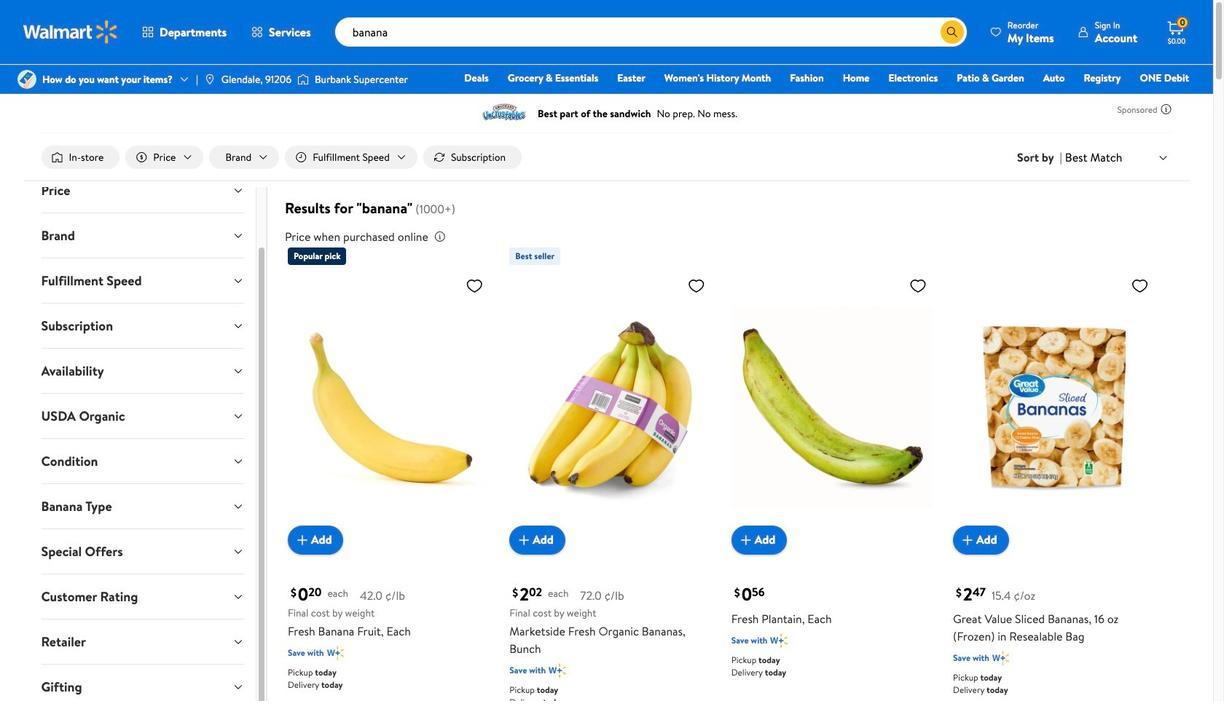 Task type: describe. For each thing, give the bounding box(es) containing it.
sort by best match image
[[1158, 152, 1169, 164]]

sign in to add to favorites list, marketside fresh organic bananas, bunch image
[[688, 277, 705, 295]]

11 tab from the top
[[30, 620, 256, 665]]

Search search field
[[335, 17, 967, 47]]

ad disclaimer and feedback image
[[1160, 103, 1172, 115]]

search icon image
[[946, 26, 958, 38]]

sign in to add to favorites list, fresh plantain, each image
[[909, 277, 927, 295]]

9 tab from the top
[[30, 530, 256, 574]]

7 tab from the top
[[30, 439, 256, 484]]

add to cart image for fresh banana fruit, each image
[[294, 532, 311, 549]]

fresh banana fruit, each image
[[288, 271, 489, 543]]

2 tab from the top
[[30, 214, 256, 258]]

walmart plus image
[[549, 664, 566, 679]]

Walmart Site-Wide search field
[[335, 17, 967, 47]]

add to cart image for 'fresh plantain, each' image
[[737, 532, 755, 549]]

fresh plantain, each image
[[731, 271, 933, 543]]

clear search field text image
[[923, 26, 935, 38]]

8 tab from the top
[[30, 485, 256, 529]]

6 tab from the top
[[30, 394, 256, 439]]

legal information image
[[434, 231, 446, 243]]



Task type: locate. For each thing, give the bounding box(es) containing it.
2 add to cart image from the left
[[515, 532, 533, 549]]

1 horizontal spatial walmart plus image
[[771, 634, 788, 648]]

sign in to add to favorites list, great value sliced bananas, 16 oz (frozen) in resealable bag image
[[1131, 277, 1149, 295]]

add to cart image
[[294, 532, 311, 549], [515, 532, 533, 549]]

5 tab from the top
[[30, 349, 256, 394]]

10 tab from the top
[[30, 575, 256, 619]]

0 horizontal spatial add to cart image
[[737, 532, 755, 549]]

add to cart image for 'great value sliced bananas, 16 oz (frozen) in resealable bag' image
[[959, 532, 977, 549]]

2 horizontal spatial walmart plus image
[[992, 651, 1010, 666]]

add to cart image
[[737, 532, 755, 549], [959, 532, 977, 549]]

 image
[[17, 70, 36, 89], [204, 74, 216, 85]]

2 add to cart image from the left
[[959, 532, 977, 549]]

1 add to cart image from the left
[[737, 532, 755, 549]]

add to cart image for 'marketside fresh organic bananas, bunch' image
[[515, 532, 533, 549]]

marketside fresh organic bananas, bunch image
[[510, 271, 711, 543]]

1 tab from the top
[[30, 168, 256, 213]]

great value sliced bananas, 16 oz (frozen) in resealable bag image
[[953, 271, 1155, 543]]

12 tab from the top
[[30, 665, 256, 702]]

4 tab from the top
[[30, 304, 256, 348]]

1 horizontal spatial  image
[[204, 74, 216, 85]]

 image
[[297, 72, 309, 87]]

0 horizontal spatial walmart plus image
[[327, 647, 344, 661]]

walmart plus image
[[771, 634, 788, 648], [327, 647, 344, 661], [992, 651, 1010, 666]]

tab
[[30, 168, 256, 213], [30, 214, 256, 258], [30, 259, 256, 303], [30, 304, 256, 348], [30, 349, 256, 394], [30, 394, 256, 439], [30, 439, 256, 484], [30, 485, 256, 529], [30, 530, 256, 574], [30, 575, 256, 619], [30, 620, 256, 665], [30, 665, 256, 702]]

1 horizontal spatial add to cart image
[[959, 532, 977, 549]]

0 horizontal spatial add to cart image
[[294, 532, 311, 549]]

sort and filter section element
[[24, 134, 1190, 181]]

1 add to cart image from the left
[[294, 532, 311, 549]]

walmart image
[[23, 20, 118, 44]]

walmart plus image for 'fresh plantain, each' image
[[771, 634, 788, 648]]

0 horizontal spatial  image
[[17, 70, 36, 89]]

walmart plus image for 'great value sliced bananas, 16 oz (frozen) in resealable bag' image
[[992, 651, 1010, 666]]

sign in to add to favorites list, fresh banana fruit, each image
[[466, 277, 483, 295]]

1 horizontal spatial add to cart image
[[515, 532, 533, 549]]

3 tab from the top
[[30, 259, 256, 303]]



Task type: vqa. For each thing, say whether or not it's contained in the screenshot.
second tab from the top
yes



